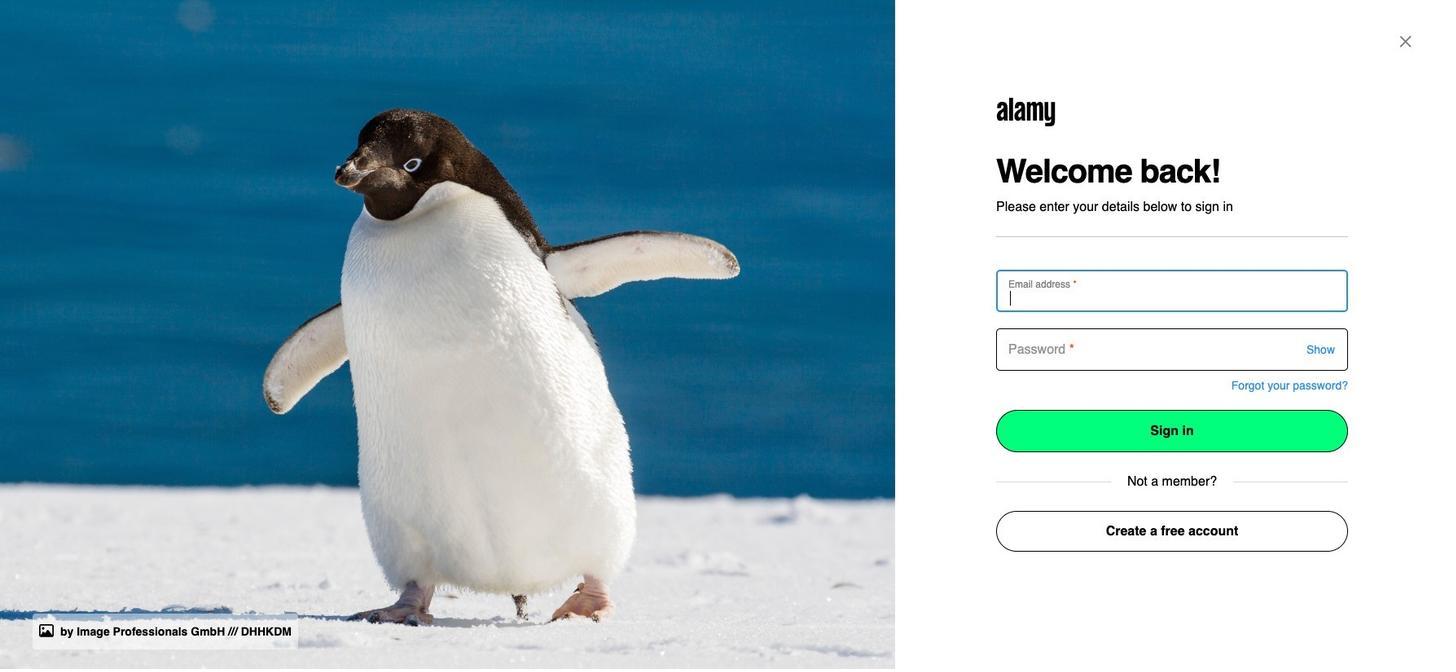 Task type: describe. For each thing, give the bounding box(es) containing it.
image image
[[39, 624, 54, 638]]

adelie penguin, pygoscelis adeliae, antarctic peninsula, antarctica image
[[0, 0, 896, 669]]

xmark image
[[1395, 33, 1417, 51]]



Task type: locate. For each thing, give the bounding box(es) containing it.
None text field
[[997, 270, 1349, 312]]

alamy logo image
[[997, 98, 1056, 126]]

None password field
[[997, 328, 1349, 371]]



